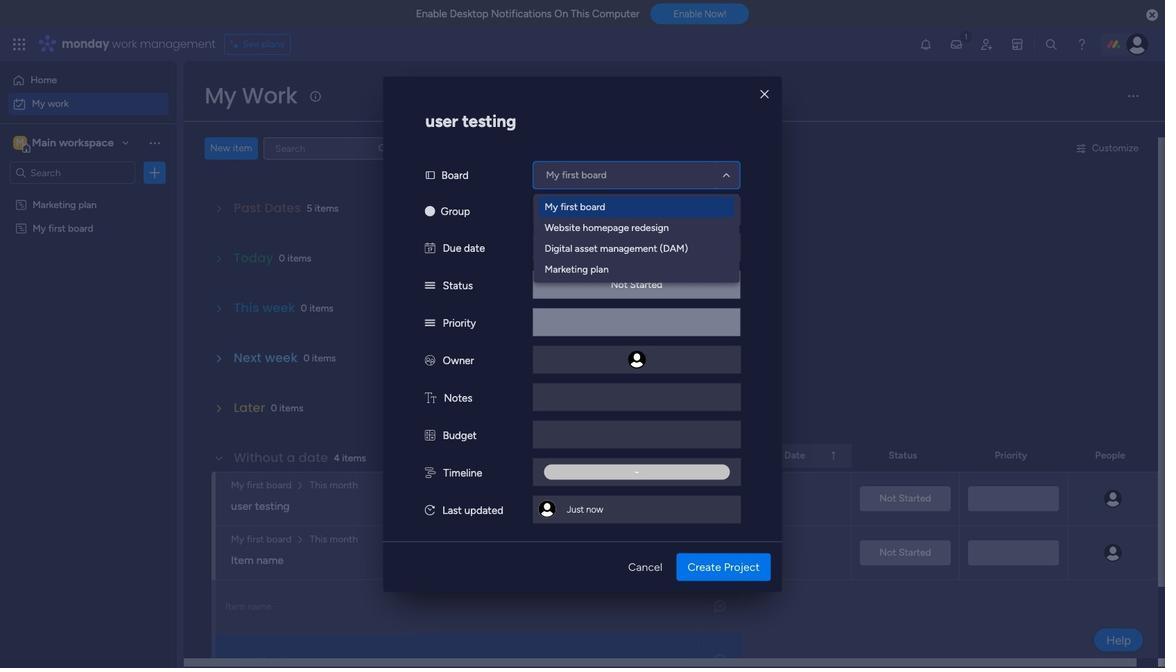 Task type: locate. For each thing, give the bounding box(es) containing it.
workspace image
[[13, 135, 27, 151]]

None search field
[[263, 137, 394, 160]]

dapulse timeline column image
[[425, 466, 436, 479]]

dapulse close image
[[1147, 8, 1159, 22]]

Search in workspace field
[[29, 165, 116, 181]]

v2 status image
[[425, 279, 435, 291]]

dialog
[[383, 76, 782, 592]]

sort image
[[828, 450, 839, 461]]

search everything image
[[1045, 37, 1059, 51]]

invite members image
[[980, 37, 994, 51]]

0 vertical spatial option
[[8, 69, 169, 92]]

close image
[[761, 89, 769, 100]]

monday marketplace image
[[1011, 37, 1025, 51]]

v2 status image
[[425, 316, 435, 329]]

option
[[8, 69, 169, 92], [8, 93, 169, 115], [0, 192, 177, 195]]

list box
[[0, 190, 177, 427]]

column header
[[744, 444, 852, 468]]



Task type: describe. For each thing, give the bounding box(es) containing it.
dapulse date column image
[[425, 241, 435, 254]]

1 vertical spatial option
[[8, 93, 169, 115]]

workspace selection element
[[13, 135, 116, 153]]

update feed image
[[950, 37, 964, 51]]

Filter dashboard by text search field
[[263, 137, 394, 160]]

dapulse numbers column image
[[425, 429, 435, 441]]

search image
[[377, 143, 388, 154]]

1 image
[[960, 28, 973, 44]]

v2 pulse updated log image
[[425, 504, 435, 516]]

v2 sun image
[[425, 205, 435, 217]]

help image
[[1075, 37, 1089, 51]]

dapulse text column image
[[425, 391, 436, 404]]

john smith image
[[1127, 33, 1149, 55]]

see plans image
[[230, 37, 243, 52]]

notifications image
[[919, 37, 933, 51]]

v2 multiple person column image
[[425, 354, 435, 366]]

select product image
[[12, 37, 26, 51]]

2 vertical spatial option
[[0, 192, 177, 195]]



Task type: vqa. For each thing, say whether or not it's contained in the screenshot.
more dots IMAGE
no



